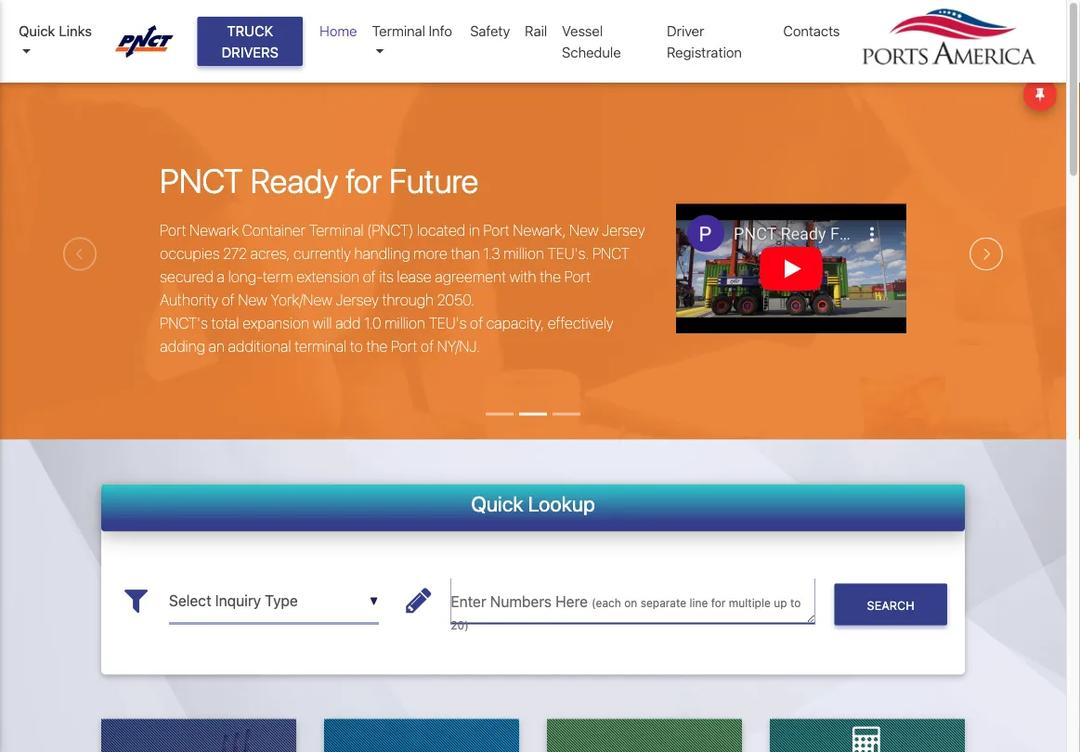 Task type: describe. For each thing, give the bounding box(es) containing it.
port down through
[[391, 338, 417, 355]]

pnct ready for future
[[160, 160, 479, 200]]

home
[[320, 23, 357, 39]]

0 horizontal spatial for
[[346, 160, 382, 200]]

driver registration link
[[660, 13, 776, 70]]

with
[[510, 268, 537, 286]]

terminal
[[295, 338, 347, 355]]

line
[[690, 596, 708, 609]]

additional
[[228, 338, 291, 355]]

up
[[774, 596, 787, 609]]

for inside (each on separate line for multiple up to 20)
[[711, 596, 726, 609]]

of down teu's
[[421, 338, 434, 355]]

acres,
[[250, 245, 290, 263]]

agreement
[[435, 268, 506, 286]]

through
[[382, 291, 434, 309]]

numbers
[[490, 593, 552, 610]]

safety
[[470, 23, 510, 39]]

driver registration
[[667, 23, 742, 60]]

272
[[223, 245, 247, 263]]

on
[[625, 596, 638, 609]]

ny/nj.
[[437, 338, 480, 355]]

york/new
[[271, 291, 333, 309]]

lease
[[397, 268, 432, 286]]

contacts link
[[776, 13, 848, 49]]

to inside (each on separate line for multiple up to 20)
[[791, 596, 801, 609]]

terminal info
[[372, 23, 452, 39]]

currently
[[294, 245, 351, 263]]

0 vertical spatial million
[[504, 245, 544, 263]]

quick links
[[19, 23, 92, 39]]

capacity,
[[487, 315, 544, 332]]

1 vertical spatial new
[[238, 291, 267, 309]]

pnct inside port newark container terminal (pnct) located in port newark, new jersey occupies 272 acres, currently handling more than 1.3 million teu's.                                 pnct secured a long-term extension of its lease agreement with the port authority of new york/new jersey through 2050. pnct's total expansion will add 1.0 million teu's of capacity,                                 effectively adding an additional terminal to the port of ny/nj.
[[593, 245, 630, 263]]

truck drivers link
[[197, 17, 303, 66]]

of up total
[[222, 291, 235, 309]]

handling
[[354, 245, 410, 263]]

driver
[[667, 23, 705, 39]]

teu's
[[429, 315, 467, 332]]

future
[[389, 160, 479, 200]]

registration
[[667, 44, 742, 60]]

of left its
[[363, 268, 376, 286]]

0 vertical spatial the
[[540, 268, 561, 286]]

total
[[211, 315, 239, 332]]

vessel schedule link
[[555, 13, 660, 70]]

effectively
[[548, 315, 614, 332]]

0 vertical spatial jersey
[[602, 222, 645, 239]]

extension
[[296, 268, 360, 286]]

lookup
[[528, 492, 595, 516]]

search
[[867, 598, 915, 612]]

truck
[[227, 23, 273, 39]]

links
[[59, 23, 92, 39]]

port up occupies
[[160, 222, 186, 239]]

rail link
[[518, 13, 555, 49]]

its
[[379, 268, 394, 286]]



Task type: vqa. For each thing, say whether or not it's contained in the screenshot.
found:
no



Task type: locate. For each thing, give the bounding box(es) containing it.
1 vertical spatial pnct
[[593, 245, 630, 263]]

the
[[540, 268, 561, 286], [366, 338, 388, 355]]

million up with
[[504, 245, 544, 263]]

an
[[209, 338, 225, 355]]

quick left links
[[19, 23, 55, 39]]

0 horizontal spatial jersey
[[336, 291, 379, 309]]

jersey
[[602, 222, 645, 239], [336, 291, 379, 309]]

a
[[217, 268, 225, 286]]

1 horizontal spatial new
[[570, 222, 599, 239]]

long-
[[228, 268, 263, 286]]

to
[[350, 338, 363, 355], [791, 596, 801, 609]]

(each
[[592, 596, 621, 609]]

of
[[363, 268, 376, 286], [222, 291, 235, 309], [470, 315, 483, 332], [421, 338, 434, 355]]

located
[[417, 222, 466, 239]]

jersey up add
[[336, 291, 379, 309]]

0 vertical spatial terminal
[[372, 23, 425, 39]]

than
[[451, 245, 480, 263]]

terminal left info at the top left of the page
[[372, 23, 425, 39]]

truck drivers
[[222, 23, 279, 60]]

terminal up currently
[[309, 222, 364, 239]]

for right line
[[711, 596, 726, 609]]

None text field
[[451, 578, 815, 624]]

quick
[[19, 23, 55, 39], [471, 492, 524, 516]]

1 horizontal spatial for
[[711, 596, 726, 609]]

1 vertical spatial the
[[366, 338, 388, 355]]

expansion
[[243, 315, 309, 332]]

1 horizontal spatial million
[[504, 245, 544, 263]]

1 horizontal spatial quick
[[471, 492, 524, 516]]

1 horizontal spatial jersey
[[602, 222, 645, 239]]

contacts
[[784, 23, 840, 39]]

0 vertical spatial for
[[346, 160, 382, 200]]

more
[[414, 245, 448, 263]]

0 horizontal spatial to
[[350, 338, 363, 355]]

search button
[[835, 584, 948, 626]]

multiple
[[729, 596, 771, 609]]

1 horizontal spatial terminal
[[372, 23, 425, 39]]

quick left lookup
[[471, 492, 524, 516]]

to right up
[[791, 596, 801, 609]]

new
[[570, 222, 599, 239], [238, 291, 267, 309]]

terminal info link
[[365, 13, 463, 70]]

0 horizontal spatial million
[[385, 315, 425, 332]]

0 horizontal spatial new
[[238, 291, 267, 309]]

home link
[[312, 13, 365, 49]]

quick links link
[[19, 20, 98, 62]]

in
[[469, 222, 480, 239]]

(pnct)
[[367, 222, 414, 239]]

1 vertical spatial jersey
[[336, 291, 379, 309]]

2050.
[[437, 291, 475, 309]]

▼
[[370, 595, 378, 608]]

0 vertical spatial quick
[[19, 23, 55, 39]]

1.0
[[364, 315, 381, 332]]

0 horizontal spatial pnct
[[160, 160, 243, 200]]

quick for quick links
[[19, 23, 55, 39]]

(each on separate line for multiple up to 20)
[[451, 596, 801, 632]]

pnct ready for future image
[[0, 68, 1081, 544]]

term
[[263, 268, 293, 286]]

jersey right newark,
[[602, 222, 645, 239]]

terminal inside port newark container terminal (pnct) located in port newark, new jersey occupies 272 acres, currently handling more than 1.3 million teu's.                                 pnct secured a long-term extension of its lease agreement with the port authority of new york/new jersey through 2050. pnct's total expansion will add 1.0 million teu's of capacity,                                 effectively adding an additional terminal to the port of ny/nj.
[[309, 222, 364, 239]]

1 vertical spatial million
[[385, 315, 425, 332]]

1 vertical spatial for
[[711, 596, 726, 609]]

0 horizontal spatial quick
[[19, 23, 55, 39]]

safety link
[[463, 13, 518, 49]]

drivers
[[222, 44, 279, 60]]

rail
[[525, 23, 547, 39]]

new down 'long-'
[[238, 291, 267, 309]]

for
[[346, 160, 382, 200], [711, 596, 726, 609]]

secured
[[160, 268, 214, 286]]

add
[[336, 315, 361, 332]]

1.3
[[484, 245, 500, 263]]

separate
[[641, 596, 687, 609]]

port
[[160, 222, 186, 239], [484, 222, 510, 239], [565, 268, 591, 286], [391, 338, 417, 355]]

terminal
[[372, 23, 425, 39], [309, 222, 364, 239]]

newark,
[[513, 222, 566, 239]]

1 horizontal spatial the
[[540, 268, 561, 286]]

enter
[[451, 593, 486, 610]]

newark
[[190, 222, 239, 239]]

port down teu's.
[[565, 268, 591, 286]]

to down add
[[350, 338, 363, 355]]

info
[[429, 23, 452, 39]]

teu's.
[[548, 245, 589, 263]]

vessel
[[562, 23, 603, 39]]

pnct up newark
[[160, 160, 243, 200]]

the right with
[[540, 268, 561, 286]]

1 horizontal spatial to
[[791, 596, 801, 609]]

adding
[[160, 338, 205, 355]]

0 vertical spatial pnct
[[160, 160, 243, 200]]

enter numbers here
[[451, 593, 592, 610]]

schedule
[[562, 44, 621, 60]]

0 vertical spatial new
[[570, 222, 599, 239]]

0 horizontal spatial terminal
[[309, 222, 364, 239]]

the down 1.0
[[366, 338, 388, 355]]

0 vertical spatial to
[[350, 338, 363, 355]]

1 vertical spatial to
[[791, 596, 801, 609]]

pnct
[[160, 160, 243, 200], [593, 245, 630, 263]]

for up "(pnct)"
[[346, 160, 382, 200]]

here
[[556, 593, 588, 610]]

1 vertical spatial terminal
[[309, 222, 364, 239]]

quick lookup
[[471, 492, 595, 516]]

port newark container terminal (pnct) located in port newark, new jersey occupies 272 acres, currently handling more than 1.3 million teu's.                                 pnct secured a long-term extension of its lease agreement with the port authority of new york/new jersey through 2050. pnct's total expansion will add 1.0 million teu's of capacity,                                 effectively adding an additional terminal to the port of ny/nj.
[[160, 222, 645, 355]]

1 horizontal spatial pnct
[[593, 245, 630, 263]]

container
[[242, 222, 306, 239]]

authority
[[160, 291, 218, 309]]

None text field
[[169, 578, 378, 624]]

ready
[[250, 160, 339, 200]]

vessel schedule
[[562, 23, 621, 60]]

of right teu's
[[470, 315, 483, 332]]

pnct right teu's.
[[593, 245, 630, 263]]

1 vertical spatial quick
[[471, 492, 524, 516]]

pnct's
[[160, 315, 208, 332]]

20)
[[451, 619, 469, 632]]

0 horizontal spatial the
[[366, 338, 388, 355]]

quick for quick lookup
[[471, 492, 524, 516]]

new up teu's.
[[570, 222, 599, 239]]

million down through
[[385, 315, 425, 332]]

will
[[313, 315, 332, 332]]

million
[[504, 245, 544, 263], [385, 315, 425, 332]]

port right in at the top left
[[484, 222, 510, 239]]

occupies
[[160, 245, 220, 263]]

to inside port newark container terminal (pnct) located in port newark, new jersey occupies 272 acres, currently handling more than 1.3 million teu's.                                 pnct secured a long-term extension of its lease agreement with the port authority of new york/new jersey through 2050. pnct's total expansion will add 1.0 million teu's of capacity,                                 effectively adding an additional terminal to the port of ny/nj.
[[350, 338, 363, 355]]



